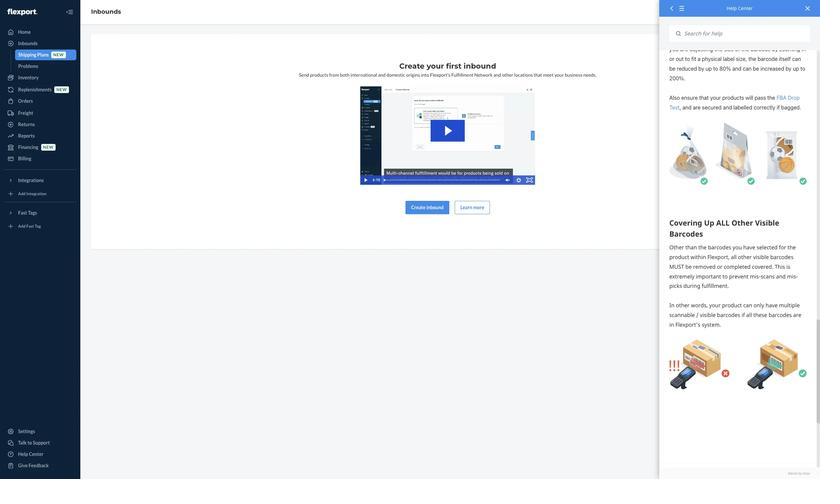 Task type: vqa. For each thing, say whether or not it's contained in the screenshot.
automatically.
no



Task type: locate. For each thing, give the bounding box(es) containing it.
create inside button
[[411, 205, 426, 210]]

new right plans
[[53, 52, 64, 57]]

1 horizontal spatial help center
[[727, 5, 753, 11]]

new up orders link
[[56, 87, 67, 92]]

talk to support button
[[4, 438, 76, 449]]

1 vertical spatial inbounds link
[[4, 38, 76, 49]]

create for inbound
[[411, 205, 426, 210]]

locations
[[515, 72, 533, 78]]

home
[[18, 29, 31, 35]]

inventory link
[[4, 72, 76, 83]]

0 horizontal spatial help
[[18, 452, 28, 457]]

add integration
[[18, 191, 47, 196]]

origins
[[406, 72, 420, 78]]

flexport logo image
[[7, 9, 37, 15]]

video thumbnail image
[[361, 86, 535, 185], [361, 86, 535, 185]]

2 vertical spatial new
[[43, 145, 54, 150]]

1 add from the top
[[18, 191, 26, 196]]

reports
[[18, 133, 35, 139]]

create inbound
[[411, 205, 444, 210]]

financing
[[18, 144, 38, 150]]

give feedback button
[[4, 461, 76, 471]]

help center up search search box on the right
[[727, 5, 753, 11]]

both
[[340, 72, 350, 78]]

inbound left learn
[[427, 205, 444, 210]]

0 vertical spatial fast
[[18, 210, 27, 216]]

help center down to
[[18, 452, 44, 457]]

help
[[727, 5, 737, 11], [18, 452, 28, 457]]

add left integration
[[18, 191, 26, 196]]

support
[[33, 440, 50, 446]]

your
[[427, 62, 444, 71], [555, 72, 564, 78]]

create
[[400, 62, 425, 71], [411, 205, 426, 210]]

domestic
[[387, 72, 405, 78]]

add fast tag link
[[4, 221, 76, 232]]

0 horizontal spatial help center
[[18, 452, 44, 457]]

tag
[[35, 224, 41, 229]]

freight
[[18, 110, 33, 116]]

and left domestic
[[378, 72, 386, 78]]

replenishments
[[18, 87, 52, 92]]

video element
[[361, 86, 535, 185]]

0 vertical spatial new
[[53, 52, 64, 57]]

1 vertical spatial new
[[56, 87, 67, 92]]

close navigation image
[[66, 8, 74, 16]]

create inside create your first inbound send products from both international and domestic origins into flexport's fulfillment network and other locations that meet your business needs.
[[400, 62, 425, 71]]

send
[[299, 72, 309, 78]]

0 vertical spatial inbound
[[464, 62, 496, 71]]

elevio
[[789, 471, 798, 476]]

products
[[310, 72, 328, 78]]

2 and from the left
[[494, 72, 501, 78]]

help center
[[727, 5, 753, 11], [18, 452, 44, 457]]

settings
[[18, 429, 35, 435]]

fast
[[18, 210, 27, 216], [26, 224, 34, 229]]

center up search search box on the right
[[738, 5, 753, 11]]

add
[[18, 191, 26, 196], [18, 224, 26, 229]]

0 horizontal spatial inbounds
[[18, 41, 38, 46]]

and left other
[[494, 72, 501, 78]]

inbounds link
[[91, 8, 121, 15], [4, 38, 76, 49]]

0 horizontal spatial and
[[378, 72, 386, 78]]

new
[[53, 52, 64, 57], [56, 87, 67, 92], [43, 145, 54, 150]]

tags
[[28, 210, 37, 216]]

integration
[[26, 191, 47, 196]]

your up flexport's
[[427, 62, 444, 71]]

1 horizontal spatial and
[[494, 72, 501, 78]]

0 vertical spatial center
[[738, 5, 753, 11]]

1 horizontal spatial center
[[738, 5, 753, 11]]

settings link
[[4, 427, 76, 437]]

fast tags button
[[4, 208, 76, 218]]

reports link
[[4, 131, 76, 141]]

inbound up network
[[464, 62, 496, 71]]

problems link
[[15, 61, 76, 72]]

inbound
[[464, 62, 496, 71], [427, 205, 444, 210]]

help up give
[[18, 452, 28, 457]]

1 vertical spatial add
[[18, 224, 26, 229]]

your right the meet at top
[[555, 72, 564, 78]]

1 and from the left
[[378, 72, 386, 78]]

center down talk to support
[[29, 452, 44, 457]]

1 vertical spatial help center
[[18, 452, 44, 457]]

talk
[[18, 440, 27, 446]]

give
[[18, 463, 28, 469]]

and
[[378, 72, 386, 78], [494, 72, 501, 78]]

1 vertical spatial help
[[18, 452, 28, 457]]

fast left the tags
[[18, 210, 27, 216]]

0 vertical spatial help center
[[727, 5, 753, 11]]

inbounds
[[91, 8, 121, 15], [18, 41, 38, 46]]

problems
[[18, 63, 38, 69]]

1 horizontal spatial inbound
[[464, 62, 496, 71]]

help up search search box on the right
[[727, 5, 737, 11]]

1 vertical spatial inbound
[[427, 205, 444, 210]]

talk to support
[[18, 440, 50, 446]]

add for add integration
[[18, 191, 26, 196]]

add fast tag
[[18, 224, 41, 229]]

0 vertical spatial add
[[18, 191, 26, 196]]

1 horizontal spatial help
[[727, 5, 737, 11]]

0 vertical spatial inbounds link
[[91, 8, 121, 15]]

0 vertical spatial your
[[427, 62, 444, 71]]

learn more button
[[455, 201, 490, 214]]

learn more
[[461, 205, 485, 210]]

billing link
[[4, 153, 76, 164]]

other
[[502, 72, 514, 78]]

1 vertical spatial your
[[555, 72, 564, 78]]

0 vertical spatial inbounds
[[91, 8, 121, 15]]

0 vertical spatial create
[[400, 62, 425, 71]]

1 vertical spatial center
[[29, 452, 44, 457]]

center
[[738, 5, 753, 11], [29, 452, 44, 457]]

2 add from the top
[[18, 224, 26, 229]]

0 horizontal spatial inbound
[[427, 205, 444, 210]]

add down fast tags
[[18, 224, 26, 229]]

0 horizontal spatial your
[[427, 62, 444, 71]]

1 vertical spatial create
[[411, 205, 426, 210]]

fast left 'tag'
[[26, 224, 34, 229]]

billing
[[18, 156, 31, 162]]

inbound inside create your first inbound send products from both international and domestic origins into flexport's fulfillment network and other locations that meet your business needs.
[[464, 62, 496, 71]]

new down 'reports' link
[[43, 145, 54, 150]]

create your first inbound send products from both international and domestic origins into flexport's fulfillment network and other locations that meet your business needs.
[[299, 62, 597, 78]]



Task type: describe. For each thing, give the bounding box(es) containing it.
new for shipping plans
[[53, 52, 64, 57]]

from
[[329, 72, 339, 78]]

integrations
[[18, 178, 44, 183]]

more
[[474, 205, 485, 210]]

1 vertical spatial fast
[[26, 224, 34, 229]]

0 vertical spatial help
[[727, 5, 737, 11]]

fast inside dropdown button
[[18, 210, 27, 216]]

shipping plans
[[18, 52, 49, 58]]

fast tags
[[18, 210, 37, 216]]

shipping
[[18, 52, 36, 58]]

fulfillment
[[452, 72, 474, 78]]

into
[[421, 72, 429, 78]]

plans
[[37, 52, 49, 58]]

orders
[[18, 98, 33, 104]]

elevio by dixa link
[[670, 471, 811, 476]]

help center inside 'help center' link
[[18, 452, 44, 457]]

0 horizontal spatial center
[[29, 452, 44, 457]]

inventory
[[18, 75, 39, 80]]

first
[[446, 62, 462, 71]]

create inbound button
[[406, 201, 450, 214]]

to
[[28, 440, 32, 446]]

Search search field
[[681, 25, 811, 42]]

business
[[565, 72, 583, 78]]

returns link
[[4, 119, 76, 130]]

1 vertical spatial inbounds
[[18, 41, 38, 46]]

create for your
[[400, 62, 425, 71]]

orders link
[[4, 96, 76, 107]]

give feedback
[[18, 463, 49, 469]]

new for financing
[[43, 145, 54, 150]]

new for replenishments
[[56, 87, 67, 92]]

elevio by dixa
[[789, 471, 811, 476]]

home link
[[4, 27, 76, 38]]

add for add fast tag
[[18, 224, 26, 229]]

international
[[351, 72, 377, 78]]

dixa
[[804, 471, 811, 476]]

1 horizontal spatial inbounds link
[[91, 8, 121, 15]]

by
[[799, 471, 803, 476]]

learn
[[461, 205, 473, 210]]

1 horizontal spatial your
[[555, 72, 564, 78]]

network
[[475, 72, 493, 78]]

add integration link
[[4, 189, 76, 199]]

0 horizontal spatial inbounds link
[[4, 38, 76, 49]]

1 horizontal spatial inbounds
[[91, 8, 121, 15]]

integrations button
[[4, 175, 76, 186]]

flexport's
[[430, 72, 451, 78]]

needs.
[[584, 72, 597, 78]]

returns
[[18, 122, 35, 127]]

that
[[534, 72, 543, 78]]

meet
[[543, 72, 554, 78]]

help center link
[[4, 449, 76, 460]]

inbound inside create inbound button
[[427, 205, 444, 210]]

feedback
[[29, 463, 49, 469]]

freight link
[[4, 108, 76, 119]]



